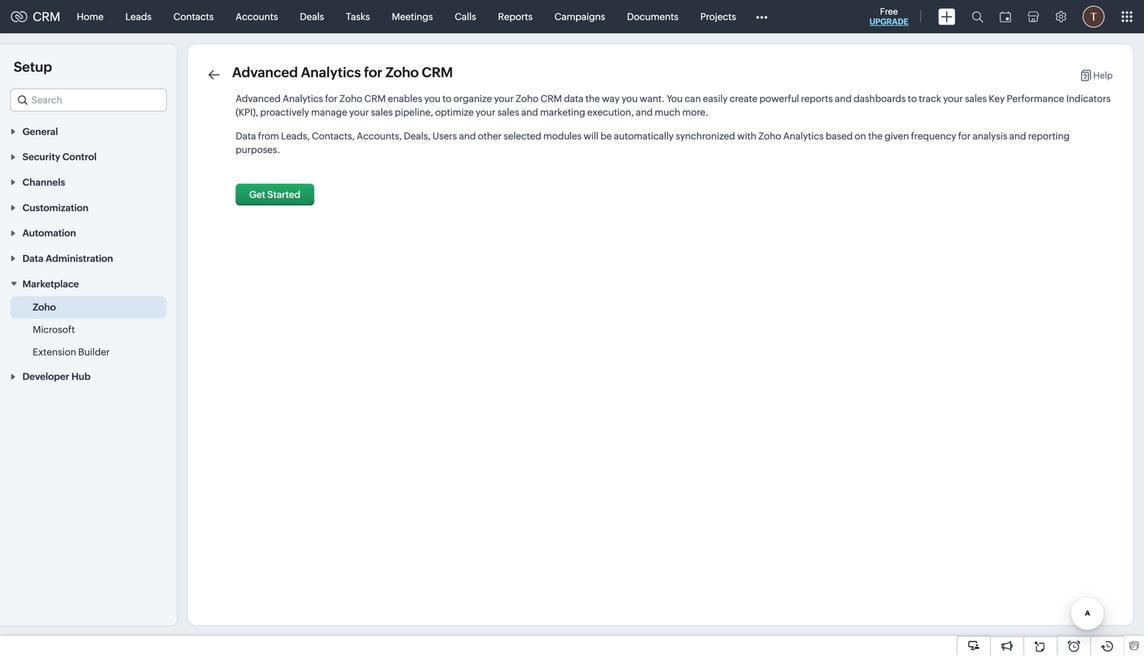 Task type: locate. For each thing, give the bounding box(es) containing it.
control
[[62, 152, 97, 163]]

upgrade
[[869, 17, 908, 26]]

given
[[885, 131, 909, 142]]

data
[[564, 93, 584, 104]]

1 vertical spatial advanced
[[236, 93, 281, 104]]

0 horizontal spatial for
[[325, 93, 338, 104]]

to
[[442, 93, 452, 104], [908, 93, 917, 104]]

2 to from the left
[[908, 93, 917, 104]]

channels button
[[0, 169, 177, 195]]

the right on
[[868, 131, 883, 142]]

leads
[[125, 11, 152, 22]]

1 horizontal spatial to
[[908, 93, 917, 104]]

1 horizontal spatial you
[[622, 93, 638, 104]]

0 horizontal spatial data
[[22, 253, 44, 264]]

for for advanced analytics for zoho crm
[[364, 65, 382, 80]]

tasks
[[346, 11, 370, 22]]

for inside advanced analytics for zoho crm enables you to organize your zoho crm data the way you want. you can easily create powerful reports and dashboards to track your sales key performance indicators (kpi), proactively manage your sales pipeline, optimize your sales and marketing execution, and much more.
[[325, 93, 338, 104]]

0 horizontal spatial sales
[[371, 107, 393, 118]]

analytics up manage
[[301, 65, 361, 80]]

get started button
[[236, 184, 314, 206]]

data up purposes.
[[236, 131, 256, 142]]

0 horizontal spatial to
[[442, 93, 452, 104]]

proactively
[[260, 107, 309, 118]]

crm up the marketing
[[540, 93, 562, 104]]

modules
[[543, 131, 582, 142]]

developer hub button
[[0, 364, 177, 389]]

you
[[667, 93, 683, 104]]

deals
[[300, 11, 324, 22]]

analytics inside data from leads, contacts, accounts, deals, users and other selected modules will be automatically synchronized with zoho analytics based on the given frequency for analysis and reporting purposes.
[[783, 131, 824, 142]]

indicators
[[1066, 93, 1111, 104]]

zoho down marketplace
[[33, 302, 56, 313]]

advanced inside advanced analytics for zoho crm enables you to organize your zoho crm data the way you want. you can easily create powerful reports and dashboards to track your sales key performance indicators (kpi), proactively manage your sales pipeline, optimize your sales and marketing execution, and much more.
[[236, 93, 281, 104]]

microsoft
[[33, 324, 75, 335]]

advanced for advanced analytics for zoho crm
[[232, 65, 298, 80]]

profile image
[[1083, 6, 1105, 28]]

track
[[919, 93, 941, 104]]

much
[[655, 107, 680, 118]]

analytics left based
[[783, 131, 824, 142]]

1 vertical spatial for
[[325, 93, 338, 104]]

security
[[22, 152, 60, 163]]

data administration button
[[0, 246, 177, 271]]

leads,
[[281, 131, 310, 142]]

advanced
[[232, 65, 298, 80], [236, 93, 281, 104]]

data inside data from leads, contacts, accounts, deals, users and other selected modules will be automatically synchronized with zoho analytics based on the given frequency for analysis and reporting purposes.
[[236, 131, 256, 142]]

1 vertical spatial the
[[868, 131, 883, 142]]

you right way
[[622, 93, 638, 104]]

security control button
[[0, 144, 177, 169]]

accounts,
[[357, 131, 402, 142]]

get started
[[249, 189, 300, 200]]

reports
[[498, 11, 533, 22]]

1 horizontal spatial for
[[364, 65, 382, 80]]

sales up the accounts,
[[371, 107, 393, 118]]

users
[[433, 131, 457, 142]]

data inside dropdown button
[[22, 253, 44, 264]]

2 vertical spatial for
[[958, 131, 971, 142]]

contacts link
[[162, 0, 225, 33]]

Other Modules field
[[747, 6, 776, 28]]

0 vertical spatial analytics
[[301, 65, 361, 80]]

for
[[364, 65, 382, 80], [325, 93, 338, 104], [958, 131, 971, 142]]

more.
[[682, 107, 708, 118]]

crm
[[33, 10, 60, 24], [422, 65, 453, 80], [364, 93, 386, 104], [540, 93, 562, 104]]

home link
[[66, 0, 114, 33]]

extension
[[33, 347, 76, 358]]

create menu image
[[938, 9, 955, 25]]

zoho right 'with'
[[758, 131, 781, 142]]

marketing
[[540, 107, 585, 118]]

to up optimize
[[442, 93, 452, 104]]

None field
[[10, 89, 167, 112]]

for left the analysis at the right top of page
[[958, 131, 971, 142]]

documents
[[627, 11, 678, 22]]

security control
[[22, 152, 97, 163]]

data down automation
[[22, 253, 44, 264]]

you
[[424, 93, 440, 104], [622, 93, 638, 104]]

enables
[[388, 93, 422, 104]]

tasks link
[[335, 0, 381, 33]]

1 vertical spatial data
[[22, 253, 44, 264]]

2 you from the left
[[622, 93, 638, 104]]

zoho
[[385, 65, 419, 80], [339, 93, 362, 104], [516, 93, 539, 104], [758, 131, 781, 142], [33, 302, 56, 313]]

general button
[[0, 118, 177, 144]]

0 horizontal spatial you
[[424, 93, 440, 104]]

your down "organize"
[[476, 107, 495, 118]]

0 vertical spatial data
[[236, 131, 256, 142]]

0 vertical spatial advanced
[[232, 65, 298, 80]]

leads link
[[114, 0, 162, 33]]

sales up selected
[[497, 107, 519, 118]]

your
[[494, 93, 514, 104], [943, 93, 963, 104], [349, 107, 369, 118], [476, 107, 495, 118]]

2 vertical spatial analytics
[[783, 131, 824, 142]]

0 vertical spatial for
[[364, 65, 382, 80]]

1 vertical spatial analytics
[[283, 93, 323, 104]]

with
[[737, 131, 756, 142]]

sales left "key"
[[965, 93, 987, 104]]

your right "organize"
[[494, 93, 514, 104]]

analytics for advanced analytics for zoho crm
[[301, 65, 361, 80]]

free
[[880, 6, 898, 17]]

projects link
[[689, 0, 747, 33]]

sales
[[965, 93, 987, 104], [371, 107, 393, 118], [497, 107, 519, 118]]

deals,
[[404, 131, 431, 142]]

to left track
[[908, 93, 917, 104]]

meetings link
[[381, 0, 444, 33]]

0 vertical spatial the
[[585, 93, 600, 104]]

0 horizontal spatial the
[[585, 93, 600, 104]]

and up selected
[[521, 107, 538, 118]]

for up manage
[[325, 93, 338, 104]]

2 horizontal spatial for
[[958, 131, 971, 142]]

the
[[585, 93, 600, 104], [868, 131, 883, 142]]

data
[[236, 131, 256, 142], [22, 253, 44, 264]]

advanced analytics for zoho crm enables you to organize your zoho crm data the way you want. you can easily create powerful reports and dashboards to track your sales key performance indicators (kpi), proactively manage your sales pipeline, optimize your sales and marketing execution, and much more.
[[236, 93, 1111, 118]]

meetings
[[392, 11, 433, 22]]

automation button
[[0, 220, 177, 246]]

accounts
[[235, 11, 278, 22]]

1 you from the left
[[424, 93, 440, 104]]

crm left enables
[[364, 93, 386, 104]]

zoho up manage
[[339, 93, 362, 104]]

customization
[[22, 202, 88, 213]]

accounts link
[[225, 0, 289, 33]]

and
[[835, 93, 852, 104], [521, 107, 538, 118], [636, 107, 653, 118], [459, 131, 476, 142], [1009, 131, 1026, 142]]

manage
[[311, 107, 347, 118]]

you up pipeline,
[[424, 93, 440, 104]]

and down want.
[[636, 107, 653, 118]]

and left other at the top of page
[[459, 131, 476, 142]]

1 horizontal spatial the
[[868, 131, 883, 142]]

Search text field
[[11, 89, 166, 111]]

will
[[584, 131, 599, 142]]

analytics up proactively
[[283, 93, 323, 104]]

data for data administration
[[22, 253, 44, 264]]

be
[[600, 131, 612, 142]]

1 horizontal spatial sales
[[497, 107, 519, 118]]

for down tasks link
[[364, 65, 382, 80]]

projects
[[700, 11, 736, 22]]

optimize
[[435, 107, 474, 118]]

analytics inside advanced analytics for zoho crm enables you to organize your zoho crm data the way you want. you can easily create powerful reports and dashboards to track your sales key performance indicators (kpi), proactively manage your sales pipeline, optimize your sales and marketing execution, and much more.
[[283, 93, 323, 104]]

the left way
[[585, 93, 600, 104]]

1 horizontal spatial data
[[236, 131, 256, 142]]

contacts,
[[312, 131, 355, 142]]



Task type: vqa. For each thing, say whether or not it's contained in the screenshot.
Data to the right
yes



Task type: describe. For each thing, give the bounding box(es) containing it.
zoho inside data from leads, contacts, accounts, deals, users and other selected modules will be automatically synchronized with zoho analytics based on the given frequency for analysis and reporting purposes.
[[758, 131, 781, 142]]

organize
[[453, 93, 492, 104]]

the inside advanced analytics for zoho crm enables you to organize your zoho crm data the way you want. you can easily create powerful reports and dashboards to track your sales key performance indicators (kpi), proactively manage your sales pipeline, optimize your sales and marketing execution, and much more.
[[585, 93, 600, 104]]

zoho up enables
[[385, 65, 419, 80]]

developer hub
[[22, 372, 91, 382]]

for inside data from leads, contacts, accounts, deals, users and other selected modules will be automatically synchronized with zoho analytics based on the given frequency for analysis and reporting purposes.
[[958, 131, 971, 142]]

performance
[[1007, 93, 1064, 104]]

administration
[[46, 253, 113, 264]]

from
[[258, 131, 279, 142]]

zoho up selected
[[516, 93, 539, 104]]

setup
[[14, 59, 52, 75]]

search element
[[964, 0, 991, 33]]

calendar image
[[1000, 11, 1011, 22]]

pipeline,
[[395, 107, 433, 118]]

synchronized
[[676, 131, 735, 142]]

home
[[77, 11, 104, 22]]

automation
[[22, 228, 76, 239]]

marketplace button
[[0, 271, 177, 296]]

your right manage
[[349, 107, 369, 118]]

calls link
[[444, 0, 487, 33]]

frequency
[[911, 131, 956, 142]]

and right the analysis at the right top of page
[[1009, 131, 1026, 142]]

help
[[1093, 70, 1113, 81]]

reporting
[[1028, 131, 1070, 142]]

purposes.
[[236, 144, 280, 155]]

customization button
[[0, 195, 177, 220]]

reports link
[[487, 0, 544, 33]]

2 horizontal spatial sales
[[965, 93, 987, 104]]

(kpi),
[[236, 107, 258, 118]]

profile element
[[1075, 0, 1113, 33]]

can
[[685, 93, 701, 104]]

your right track
[[943, 93, 963, 104]]

logo image
[[11, 11, 27, 22]]

based
[[826, 131, 853, 142]]

developer
[[22, 372, 69, 382]]

reports
[[801, 93, 833, 104]]

free upgrade
[[869, 6, 908, 26]]

get
[[249, 189, 265, 200]]

crm link
[[11, 10, 60, 24]]

microsoft link
[[33, 323, 75, 337]]

the inside data from leads, contacts, accounts, deals, users and other selected modules will be automatically synchronized with zoho analytics based on the given frequency for analysis and reporting purposes.
[[868, 131, 883, 142]]

marketplace
[[22, 279, 79, 290]]

zoho inside marketplace region
[[33, 302, 56, 313]]

data administration
[[22, 253, 113, 264]]

on
[[855, 131, 866, 142]]

selected
[[504, 131, 541, 142]]

started
[[267, 189, 300, 200]]

data for data from leads, contacts, accounts, deals, users and other selected modules will be automatically synchronized with zoho analytics based on the given frequency for analysis and reporting purposes.
[[236, 131, 256, 142]]

advanced analytics for zoho crm
[[232, 65, 453, 80]]

way
[[602, 93, 620, 104]]

data from leads, contacts, accounts, deals, users and other selected modules will be automatically synchronized with zoho analytics based on the given frequency for analysis and reporting purposes.
[[236, 131, 1070, 155]]

and right reports
[[835, 93, 852, 104]]

want.
[[640, 93, 665, 104]]

crm up enables
[[422, 65, 453, 80]]

crm right logo
[[33, 10, 60, 24]]

powerful
[[759, 93, 799, 104]]

other
[[478, 131, 502, 142]]

general
[[22, 126, 58, 137]]

campaigns
[[554, 11, 605, 22]]

key
[[989, 93, 1005, 104]]

1 to from the left
[[442, 93, 452, 104]]

create menu element
[[930, 0, 964, 33]]

create
[[730, 93, 758, 104]]

deals link
[[289, 0, 335, 33]]

easily
[[703, 93, 728, 104]]

advanced for advanced analytics for zoho crm enables you to organize your zoho crm data the way you want. you can easily create powerful reports and dashboards to track your sales key performance indicators (kpi), proactively manage your sales pipeline, optimize your sales and marketing execution, and much more.
[[236, 93, 281, 104]]

analytics for advanced analytics for zoho crm enables you to organize your zoho crm data the way you want. you can easily create powerful reports and dashboards to track your sales key performance indicators (kpi), proactively manage your sales pipeline, optimize your sales and marketing execution, and much more.
[[283, 93, 323, 104]]

builder
[[78, 347, 110, 358]]

campaigns link
[[544, 0, 616, 33]]

search image
[[972, 11, 983, 22]]

hub
[[71, 372, 91, 382]]

contacts
[[173, 11, 214, 22]]

marketplace region
[[0, 296, 177, 364]]

for for advanced analytics for zoho crm enables you to organize your zoho crm data the way you want. you can easily create powerful reports and dashboards to track your sales key performance indicators (kpi), proactively manage your sales pipeline, optimize your sales and marketing execution, and much more.
[[325, 93, 338, 104]]

zoho link
[[33, 301, 56, 314]]

automatically
[[614, 131, 674, 142]]

execution,
[[587, 107, 634, 118]]

extension builder
[[33, 347, 110, 358]]

channels
[[22, 177, 65, 188]]

analysis
[[973, 131, 1007, 142]]

calls
[[455, 11, 476, 22]]

documents link
[[616, 0, 689, 33]]



